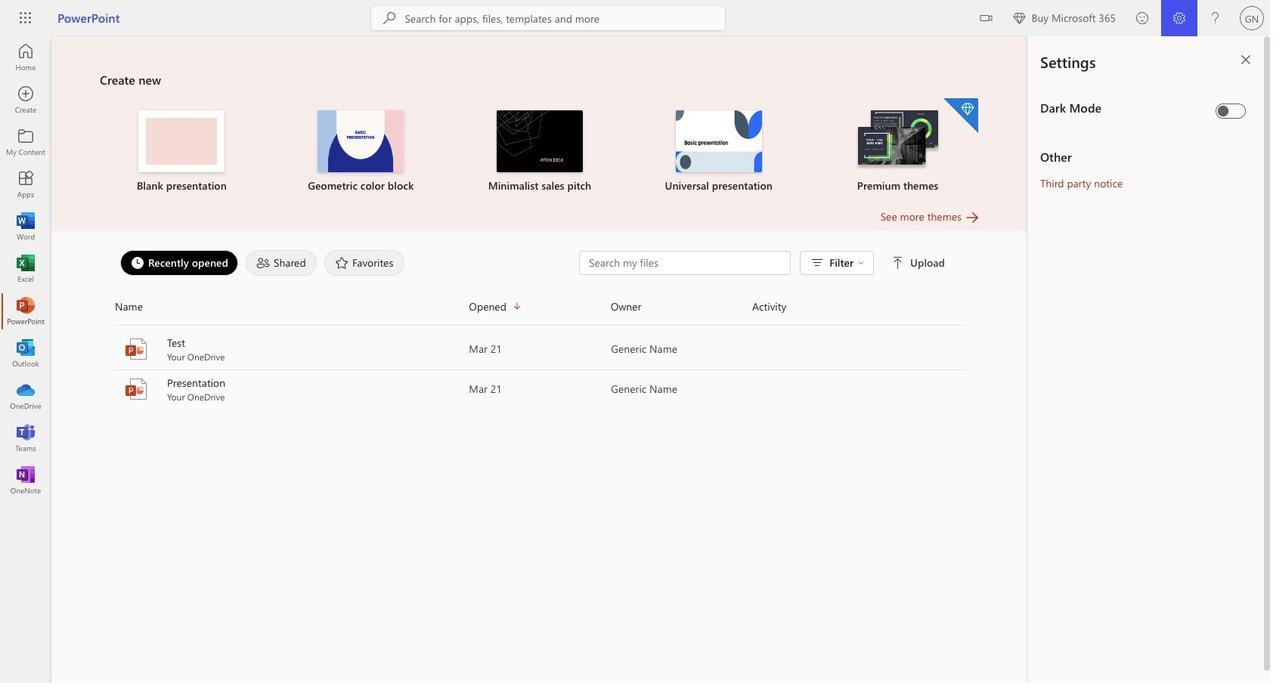 Task type: locate. For each thing, give the bounding box(es) containing it.
2 powerpoint image from the top
[[124, 377, 148, 401]]

powerpoint image inside name presentation cell
[[124, 377, 148, 401]]

excel image
[[18, 262, 33, 277]]

other element
[[1040, 149, 1252, 166]]

apps image
[[18, 177, 33, 192]]

Search box. Suggestions appear as you type. search field
[[405, 6, 725, 30]]

displaying 2 out of 2 files. status
[[579, 251, 948, 275]]

minimalist sales pitch image
[[497, 110, 583, 172]]

powerpoint image for name presentation cell on the bottom left of the page
[[124, 377, 148, 401]]

universal presentation image
[[676, 110, 762, 172]]

region
[[983, 36, 1270, 683], [1028, 36, 1270, 683]]

1 powerpoint image from the top
[[124, 337, 148, 361]]

powerpoint image inside name test cell
[[124, 337, 148, 361]]

tab
[[116, 250, 242, 276], [242, 250, 321, 276], [321, 250, 409, 276]]

None search field
[[372, 6, 725, 30]]

universal presentation element
[[638, 110, 799, 194]]

1 region from the left
[[983, 36, 1270, 683]]

recently opened element
[[120, 250, 238, 276]]

2 region from the left
[[1028, 36, 1270, 683]]

row
[[115, 295, 965, 326]]

shared element
[[246, 250, 317, 276]]

dark mode element
[[1040, 100, 1210, 116]]

tab list
[[116, 246, 579, 280]]

activity, column 4 of 4 column header
[[752, 295, 965, 319]]

2 tab from the left
[[242, 250, 321, 276]]

my content image
[[18, 135, 33, 150]]

home image
[[18, 50, 33, 65]]

powerpoint image for name test cell
[[124, 337, 148, 361]]

banner
[[0, 0, 1270, 39]]

1 vertical spatial powerpoint image
[[124, 377, 148, 401]]

0 vertical spatial powerpoint image
[[124, 337, 148, 361]]

premium themes image
[[855, 110, 941, 171]]

blank presentation element
[[101, 110, 262, 194]]

powerpoint image
[[124, 337, 148, 361], [124, 377, 148, 401]]

create image
[[18, 92, 33, 107]]

geometric color block element
[[280, 110, 441, 194]]

onenote image
[[18, 473, 33, 488]]

name test cell
[[115, 336, 469, 363]]

main content
[[51, 36, 1028, 410]]

application
[[0, 36, 1028, 683]]

list
[[100, 97, 980, 209]]

navigation
[[0, 36, 51, 502]]



Task type: vqa. For each thing, say whether or not it's contained in the screenshot.
search field
yes



Task type: describe. For each thing, give the bounding box(es) containing it.
onedrive image
[[18, 389, 33, 404]]

gn image
[[1240, 6, 1264, 30]]

1 tab from the left
[[116, 250, 242, 276]]

premium templates diamond image
[[944, 98, 978, 133]]

minimalist sales pitch element
[[459, 110, 620, 194]]

word image
[[18, 219, 33, 234]]

teams image
[[18, 431, 33, 446]]

3 tab from the left
[[321, 250, 409, 276]]

Search my files text field
[[588, 256, 783, 271]]

powerpoint image
[[18, 304, 33, 319]]

premium themes element
[[817, 98, 978, 194]]

favorites element
[[324, 250, 405, 276]]

geometric color block image
[[318, 110, 404, 172]]

name presentation cell
[[115, 376, 469, 403]]

outlook image
[[18, 346, 33, 361]]



